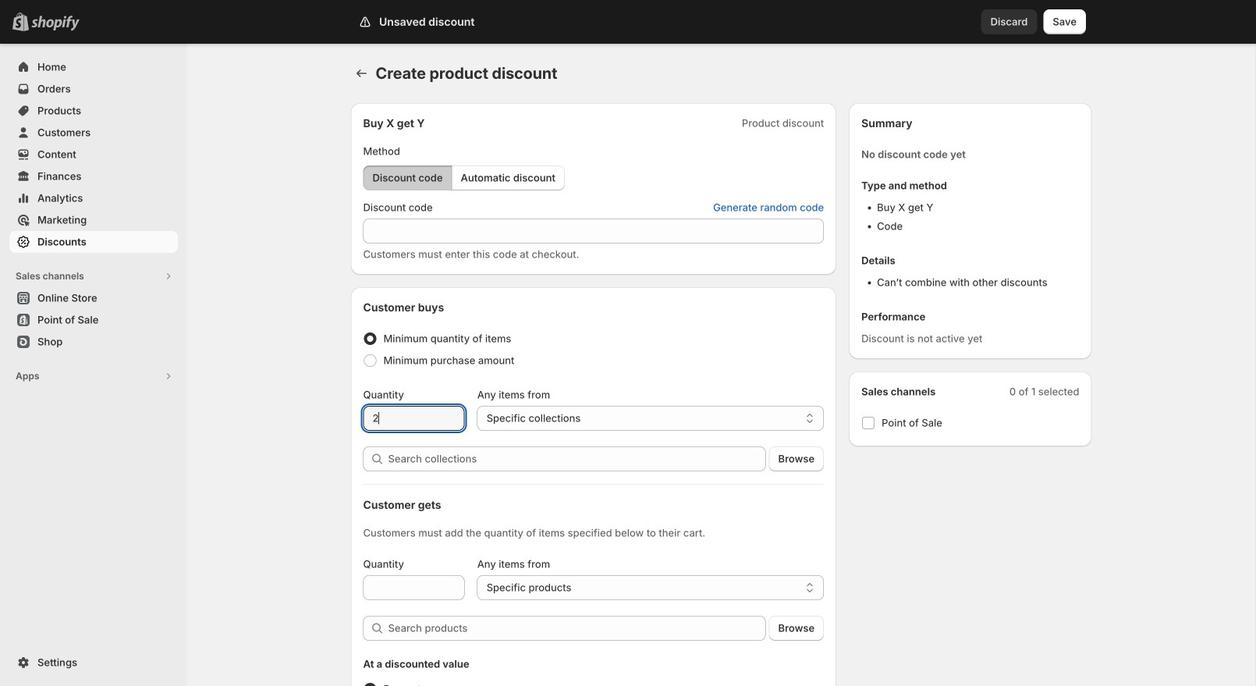 Task type: describe. For each thing, give the bounding box(es) containing it.
Search products text field
[[388, 616, 766, 641]]



Task type: locate. For each thing, give the bounding box(es) containing it.
None text field
[[363, 575, 465, 600]]

shopify image
[[31, 15, 80, 31]]

Search collections text field
[[388, 447, 766, 472]]

None text field
[[363, 219, 825, 244], [363, 406, 465, 431], [363, 219, 825, 244], [363, 406, 465, 431]]



Task type: vqa. For each thing, say whether or not it's contained in the screenshot.
0.00 text field
no



